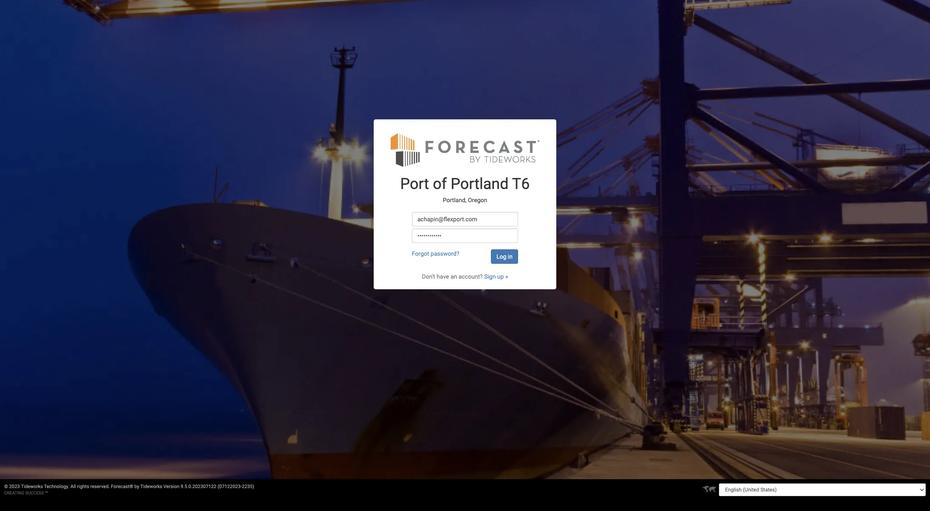 Task type: locate. For each thing, give the bounding box(es) containing it.
tideworks
[[21, 484, 43, 489], [140, 484, 162, 489]]

(07122023-
[[218, 484, 242, 489]]

tideworks right by
[[140, 484, 162, 489]]

0 horizontal spatial tideworks
[[21, 484, 43, 489]]

1 horizontal spatial tideworks
[[140, 484, 162, 489]]

in
[[508, 253, 513, 260]]

of
[[433, 175, 447, 193]]

© 2023 tideworks technology. all rights reserved. forecast® by tideworks version 9.5.0.202307122 (07122023-2235) creating success ℠
[[4, 484, 254, 495]]

℠
[[45, 491, 48, 495]]

forecast® by tideworks image
[[391, 132, 540, 167]]

Email or username text field
[[412, 212, 518, 227]]

creating
[[4, 491, 24, 495]]

by
[[134, 484, 139, 489]]

log
[[497, 253, 507, 260]]

forecast®
[[111, 484, 133, 489]]

9.5.0.202307122
[[181, 484, 217, 489]]

port
[[400, 175, 429, 193]]

password?
[[431, 250, 459, 257]]

version
[[163, 484, 180, 489]]

tideworks up success
[[21, 484, 43, 489]]

success
[[25, 491, 44, 495]]

forgot password? log in
[[412, 250, 513, 260]]

sign
[[484, 273, 496, 280]]



Task type: describe. For each thing, give the bounding box(es) containing it.
©
[[4, 484, 8, 489]]

rights
[[77, 484, 89, 489]]

2 tideworks from the left
[[140, 484, 162, 489]]

2023
[[9, 484, 20, 489]]

have
[[437, 273, 449, 280]]

Password password field
[[412, 229, 518, 243]]

account?
[[459, 273, 483, 280]]

don't
[[422, 273, 435, 280]]

oregon
[[468, 197, 487, 203]]

forgot
[[412, 250, 429, 257]]

»
[[506, 273, 508, 280]]

all
[[71, 484, 76, 489]]

up
[[497, 273, 504, 280]]

port of portland t6 portland, oregon
[[400, 175, 530, 203]]

reserved.
[[90, 484, 110, 489]]

1 tideworks from the left
[[21, 484, 43, 489]]

don't have an account? sign up »
[[422, 273, 508, 280]]

an
[[451, 273, 457, 280]]

log in button
[[491, 249, 518, 264]]

portland,
[[443, 197, 467, 203]]

portland
[[451, 175, 509, 193]]

forgot password? link
[[412, 250, 459, 257]]

t6
[[512, 175, 530, 193]]

2235)
[[242, 484, 254, 489]]

technology.
[[44, 484, 69, 489]]

sign up » link
[[484, 273, 508, 280]]



Task type: vqa. For each thing, say whether or not it's contained in the screenshot.
the
no



